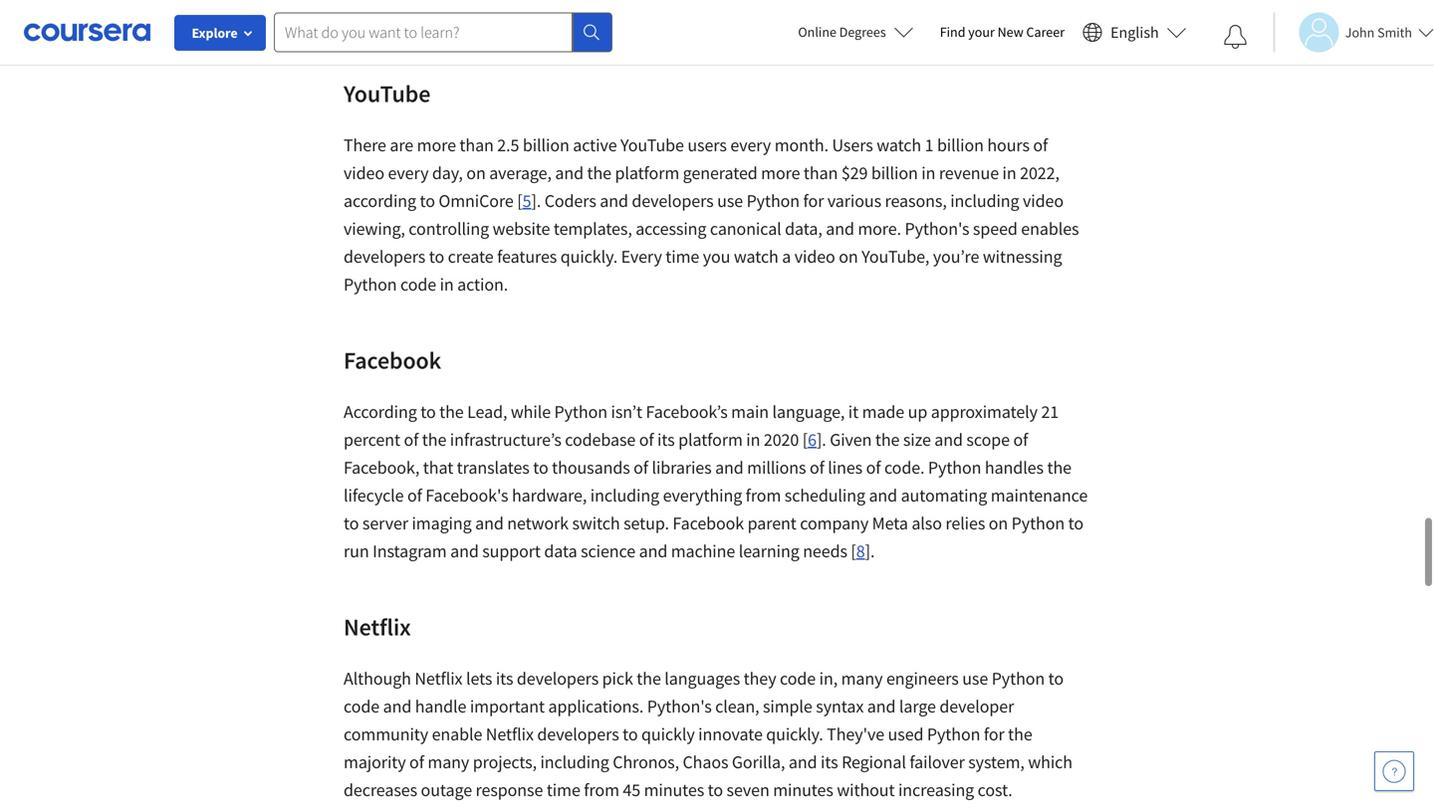 Task type: vqa. For each thing, say whether or not it's contained in the screenshot.
Gaps at the top left
no



Task type: describe. For each thing, give the bounding box(es) containing it.
]. coders and developers use python for various reasons, including video viewing, controlling website templates, accessing canonical data, and more. python's speed enables developers to create features quickly. every time you watch a video on youtube, you're witnessing python code in action.
[[344, 190, 1079, 296]]

server
[[363, 512, 408, 535]]

youtube inside there are more than 2.5 billion active youtube users every month. users watch 1 billion hours of video every day, on average, and the platform generated more than $29 billion in revenue in 2022, according to omnicore [
[[621, 134, 684, 156]]

8
[[857, 540, 865, 563]]

they
[[744, 668, 777, 690]]

viewing,
[[344, 218, 405, 240]]

career
[[1027, 23, 1065, 41]]

2 horizontal spatial ].
[[865, 540, 875, 563]]

its inside according to the lead, while python isn't facebook's main language, it made up approximately 21 percent of the infrastructure's codebase of its platform in 2020 [
[[658, 429, 675, 451]]

the right pick
[[637, 668, 661, 690]]

english button
[[1075, 0, 1195, 65]]

everything
[[663, 485, 742, 507]]

python's inside the ]. coders and developers use python for various reasons, including video viewing, controlling website templates, accessing canonical data, and more. python's speed enables developers to create features quickly. every time you watch a video on youtube, you're witnessing python code in action.
[[905, 218, 970, 240]]

according to the lead, while python isn't facebook's main language, it made up approximately 21 percent of the infrastructure's codebase of its platform in 2020 [
[[344, 401, 1059, 451]]

which
[[1028, 752, 1073, 774]]

platform inside there are more than 2.5 billion active youtube users every month. users watch 1 billion hours of video every day, on average, and the platform generated more than $29 billion in revenue in 2022, according to omnicore [
[[615, 162, 680, 184]]

developers down applications.
[[537, 724, 619, 746]]

libraries
[[652, 457, 712, 479]]

21
[[1042, 401, 1059, 423]]

[ inside according to the lead, while python isn't facebook's main language, it made up approximately 21 percent of the infrastructure's codebase of its platform in 2020 [
[[803, 429, 808, 451]]

find your new career
[[940, 23, 1065, 41]]

action.
[[457, 273, 508, 296]]

made
[[862, 401, 905, 423]]

1 vertical spatial more
[[761, 162, 800, 184]]

to inside there are more than 2.5 billion active youtube users every month. users watch 1 billion hours of video every day, on average, and the platform generated more than $29 billion in revenue in 2022, according to omnicore [
[[420, 190, 435, 212]]

use inside although netflix lets its developers pick the languages they code in, many engineers use python to code and handle important applications. python's clean, simple syntax and large developer community enable netflix developers to quickly innovate quickly. they've used python for the majority of many projects, including chronos, chaos gorilla, and its regional failover system, which decreases outage response time from 45 minutes to seven minutes without increasing cost.
[[963, 668, 989, 690]]

to up hardware,
[[533, 457, 549, 479]]

2 horizontal spatial billion
[[937, 134, 984, 156]]

majority
[[344, 752, 406, 774]]

there are more than 2.5 billion active youtube users every month. users watch 1 billion hours of video every day, on average, and the platform generated more than $29 billion in revenue in 2022, according to omnicore [
[[344, 134, 1060, 212]]

python up failover
[[927, 724, 981, 746]]

in,
[[820, 668, 838, 690]]

in inside according to the lead, while python isn't facebook's main language, it made up approximately 21 percent of the infrastructure's codebase of its platform in 2020 [
[[746, 429, 761, 451]]

speed
[[973, 218, 1018, 240]]

2020
[[764, 429, 799, 451]]

0 vertical spatial youtube
[[344, 79, 431, 108]]

are
[[390, 134, 414, 156]]

the down made
[[876, 429, 900, 451]]

and up support on the bottom
[[475, 512, 504, 535]]

facebook's
[[646, 401, 728, 423]]

the up system,
[[1008, 724, 1033, 746]]

they've
[[827, 724, 885, 746]]

languages
[[665, 668, 740, 690]]

developer
[[940, 696, 1014, 718]]

facebook inside ']. given the size and scope of facebook, that translates to thousands of libraries and millions of lines of code. python handles the lifecycle of facebook's hardware, including everything from scheduling and automating maintenance to server imaging and network switch setup. facebook parent company meta also relies on python to run instagram and support data science and machine learning needs ['
[[673, 512, 744, 535]]

]. given the size and scope of facebook, that translates to thousands of libraries and millions of lines of code. python handles the lifecycle of facebook's hardware, including everything from scheduling and automating maintenance to server imaging and network switch setup. facebook parent company meta also relies on python to run instagram and support data science and machine learning needs [
[[344, 429, 1088, 563]]

lines
[[828, 457, 863, 479]]

to up chronos,
[[623, 724, 638, 746]]

code inside the ]. coders and developers use python for various reasons, including video viewing, controlling website templates, accessing canonical data, and more. python's speed enables developers to create features quickly. every time you watch a video on youtube, you're witnessing python code in action.
[[400, 273, 436, 296]]

learning
[[739, 540, 800, 563]]

engineers
[[887, 668, 959, 690]]

[ inside ']. given the size and scope of facebook, that translates to thousands of libraries and millions of lines of code. python handles the lifecycle of facebook's hardware, including everything from scheduling and automating maintenance to server imaging and network switch setup. facebook parent company meta also relies on python to run instagram and support data science and machine learning needs ['
[[851, 540, 857, 563]]

use inside the ]. coders and developers use python for various reasons, including video viewing, controlling website templates, accessing canonical data, and more. python's speed enables developers to create features quickly. every time you watch a video on youtube, you're witnessing python code in action.
[[717, 190, 743, 212]]

0 vertical spatial every
[[731, 134, 771, 156]]

to down maintenance
[[1069, 512, 1084, 535]]

also
[[912, 512, 942, 535]]

failover
[[910, 752, 965, 774]]

according
[[344, 190, 416, 212]]

imaging
[[412, 512, 472, 535]]

5 link
[[523, 190, 531, 212]]

system,
[[969, 752, 1025, 774]]

applications.
[[548, 696, 644, 718]]

maintenance
[[991, 485, 1088, 507]]

of left lines
[[810, 457, 825, 479]]

relies
[[946, 512, 986, 535]]

codebase
[[565, 429, 636, 451]]

to down chaos
[[708, 779, 723, 802]]

lifecycle
[[344, 485, 404, 507]]

day,
[[432, 162, 463, 184]]

according
[[344, 401, 417, 423]]

1 vertical spatial netflix
[[415, 668, 463, 690]]

needs
[[803, 540, 848, 563]]

6 link
[[808, 429, 817, 451]]

more.
[[858, 218, 902, 240]]

the left lead,
[[439, 401, 464, 423]]

of up handles
[[1014, 429, 1028, 451]]

users
[[688, 134, 727, 156]]

2 horizontal spatial netflix
[[486, 724, 534, 746]]

controlling
[[409, 218, 489, 240]]

quickly
[[642, 724, 695, 746]]

2.5
[[497, 134, 519, 156]]

from inside although netflix lets its developers pick the languages they code in, many engineers use python to code and handle important applications. python's clean, simple syntax and large developer community enable netflix developers to quickly innovate quickly. they've used python for the majority of many projects, including chronos, chaos gorilla, and its regional failover system, which decreases outage response time from 45 minutes to seven minutes without increasing cost.
[[584, 779, 620, 802]]

john smith
[[1346, 23, 1413, 41]]

important
[[470, 696, 545, 718]]

and up meta
[[869, 485, 898, 507]]

and down the 'various' on the right top of page
[[826, 218, 855, 240]]

online
[[798, 23, 837, 41]]

it
[[849, 401, 859, 423]]

1 horizontal spatial than
[[804, 162, 838, 184]]

english
[[1111, 22, 1159, 42]]

new
[[998, 23, 1024, 41]]

time inside the ]. coders and developers use python for various reasons, including video viewing, controlling website templates, accessing canonical data, and more. python's speed enables developers to create features quickly. every time you watch a video on youtube, you're witnessing python code in action.
[[666, 245, 700, 268]]

on inside there are more than 2.5 billion active youtube users every month. users watch 1 billion hours of video every day, on average, and the platform generated more than $29 billion in revenue in 2022, according to omnicore [
[[467, 162, 486, 184]]

up
[[908, 401, 928, 423]]

8 link
[[857, 540, 865, 563]]

large
[[899, 696, 936, 718]]

in down "hours"
[[1003, 162, 1017, 184]]

innovate
[[699, 724, 763, 746]]

users
[[832, 134, 873, 156]]

to up which in the right of the page
[[1049, 668, 1064, 690]]

of left the 'libraries'
[[634, 457, 649, 479]]

python down viewing, at the top
[[344, 273, 397, 296]]

gorilla,
[[732, 752, 785, 774]]

degrees
[[840, 23, 886, 41]]

1 vertical spatial its
[[496, 668, 513, 690]]

the up 'that'
[[422, 429, 447, 451]]

including inside ']. given the size and scope of facebook, that translates to thousands of libraries and millions of lines of code. python handles the lifecycle of facebook's hardware, including everything from scheduling and automating maintenance to server imaging and network switch setup. facebook parent company meta also relies on python to run instagram and support data science and machine learning needs ['
[[591, 485, 660, 507]]

projects,
[[473, 752, 537, 774]]

features
[[497, 245, 557, 268]]

a
[[782, 245, 791, 268]]

pick
[[602, 668, 633, 690]]

without
[[837, 779, 895, 802]]

chronos,
[[613, 752, 679, 774]]

2 horizontal spatial video
[[1023, 190, 1064, 212]]

science
[[581, 540, 636, 563]]

on inside the ]. coders and developers use python for various reasons, including video viewing, controlling website templates, accessing canonical data, and more. python's speed enables developers to create features quickly. every time you watch a video on youtube, you're witnessing python code in action.
[[839, 245, 858, 268]]

code.
[[885, 457, 925, 479]]

1
[[925, 134, 934, 156]]

and down setup. on the bottom left of page
[[639, 540, 668, 563]]

you
[[703, 245, 731, 268]]

you're
[[933, 245, 980, 268]]

watch inside there are more than 2.5 billion active youtube users every month. users watch 1 billion hours of video every day, on average, and the platform generated more than $29 billion in revenue in 2022, according to omnicore [
[[877, 134, 922, 156]]

translates
[[457, 457, 530, 479]]

regional
[[842, 752, 906, 774]]

time inside although netflix lets its developers pick the languages they code in, many engineers use python to code and handle important applications. python's clean, simple syntax and large developer community enable netflix developers to quickly innovate quickly. they've used python for the majority of many projects, including chronos, chaos gorilla, and its regional failover system, which decreases outage response time from 45 minutes to seven minutes without increasing cost.
[[547, 779, 581, 802]]

of inside there are more than 2.5 billion active youtube users every month. users watch 1 billion hours of video every day, on average, and the platform generated more than $29 billion in revenue in 2022, according to omnicore [
[[1034, 134, 1048, 156]]



Task type: locate. For each thing, give the bounding box(es) containing it.
explore
[[192, 24, 238, 42]]

[ right 2020
[[803, 429, 808, 451]]

billion up reasons,
[[872, 162, 918, 184]]

the
[[587, 162, 612, 184], [439, 401, 464, 423], [422, 429, 447, 451], [876, 429, 900, 451], [1048, 457, 1072, 479], [637, 668, 661, 690], [1008, 724, 1033, 746]]

1 horizontal spatial youtube
[[621, 134, 684, 156]]

]. inside the ]. coders and developers use python for various reasons, including video viewing, controlling website templates, accessing canonical data, and more. python's speed enables developers to create features quickly. every time you watch a video on youtube, you're witnessing python code in action.
[[531, 190, 541, 212]]

6
[[808, 429, 817, 451]]

2 horizontal spatial its
[[821, 752, 838, 774]]

and up templates, in the left top of the page
[[600, 190, 629, 212]]

cost.
[[978, 779, 1013, 802]]

clean,
[[715, 696, 760, 718]]

time right response
[[547, 779, 581, 802]]

1 horizontal spatial [
[[803, 429, 808, 451]]

on inside ']. given the size and scope of facebook, that translates to thousands of libraries and millions of lines of code. python handles the lifecycle of facebook's hardware, including everything from scheduling and automating maintenance to server imaging and network switch setup. facebook parent company meta also relies on python to run instagram and support data science and machine learning needs ['
[[989, 512, 1008, 535]]

1 horizontal spatial netflix
[[415, 668, 463, 690]]

reasons,
[[885, 190, 947, 212]]

code down although
[[344, 696, 380, 718]]

and down imaging
[[450, 540, 479, 563]]

your
[[969, 23, 995, 41]]

]. up the website
[[531, 190, 541, 212]]

on
[[467, 162, 486, 184], [839, 245, 858, 268], [989, 512, 1008, 535]]

lead,
[[467, 401, 507, 423]]

than left the $29
[[804, 162, 838, 184]]

]. down meta
[[865, 540, 875, 563]]

including inside the ]. coders and developers use python for various reasons, including video viewing, controlling website templates, accessing canonical data, and more. python's speed enables developers to create features quickly. every time you watch a video on youtube, you're witnessing python code in action.
[[951, 190, 1020, 212]]

python up developer at the right bottom
[[992, 668, 1045, 690]]

that
[[423, 457, 453, 479]]

facebook's
[[426, 485, 509, 507]]

1 vertical spatial including
[[591, 485, 660, 507]]

1 vertical spatial on
[[839, 245, 858, 268]]

generated
[[683, 162, 758, 184]]

1 vertical spatial facebook
[[673, 512, 744, 535]]

quickly. inside although netflix lets its developers pick the languages they code in, many engineers use python to code and handle important applications. python's clean, simple syntax and large developer community enable netflix developers to quickly innovate quickly. they've used python for the majority of many projects, including chronos, chaos gorilla, and its regional failover system, which decreases outage response time from 45 minutes to seven minutes without increasing cost.
[[766, 724, 824, 746]]

for up system,
[[984, 724, 1005, 746]]

0 horizontal spatial ].
[[531, 190, 541, 212]]

video down there at the left of page
[[344, 162, 385, 184]]

]. for 5
[[531, 190, 541, 212]]

developers up applications.
[[517, 668, 599, 690]]

average,
[[489, 162, 552, 184]]

of up 2022,
[[1034, 134, 1048, 156]]

python up automating
[[928, 457, 982, 479]]

video
[[344, 162, 385, 184], [1023, 190, 1064, 212], [795, 245, 836, 268]]

every
[[731, 134, 771, 156], [388, 162, 429, 184]]

to inside the ]. coders and developers use python for various reasons, including video viewing, controlling website templates, accessing canonical data, and more. python's speed enables developers to create features quickly. every time you watch a video on youtube, you're witnessing python code in action.
[[429, 245, 444, 268]]

enables
[[1021, 218, 1079, 240]]

from inside ']. given the size and scope of facebook, that translates to thousands of libraries and millions of lines of code. python handles the lifecycle of facebook's hardware, including everything from scheduling and automating maintenance to server imaging and network switch setup. facebook parent company meta also relies on python to run instagram and support data science and machine learning needs ['
[[746, 485, 781, 507]]

1 vertical spatial many
[[428, 752, 469, 774]]

0 vertical spatial many
[[841, 668, 883, 690]]

1 horizontal spatial minutes
[[773, 779, 834, 802]]

platform down active
[[615, 162, 680, 184]]

of inside although netflix lets its developers pick the languages they code in, many engineers use python to code and handle important applications. python's clean, simple syntax and large developer community enable netflix developers to quickly innovate quickly. they've used python for the majority of many projects, including chronos, chaos gorilla, and its regional failover system, which decreases outage response time from 45 minutes to seven minutes without increasing cost.
[[410, 752, 424, 774]]

online degrees
[[798, 23, 886, 41]]

youtube,
[[862, 245, 930, 268]]

1 vertical spatial video
[[1023, 190, 1064, 212]]

more down month.
[[761, 162, 800, 184]]

1 horizontal spatial facebook
[[673, 512, 744, 535]]

0 horizontal spatial python's
[[647, 696, 712, 718]]

facebook,
[[344, 457, 420, 479]]

for
[[804, 190, 824, 212], [984, 724, 1005, 746]]

scheduling
[[785, 485, 866, 507]]

and up everything
[[715, 457, 744, 479]]

0 vertical spatial python's
[[905, 218, 970, 240]]

its down they've
[[821, 752, 838, 774]]

every down are
[[388, 162, 429, 184]]

to up run
[[344, 512, 359, 535]]

isn't
[[611, 401, 643, 423]]

0 vertical spatial watch
[[877, 134, 922, 156]]

parent
[[748, 512, 797, 535]]

to right according
[[421, 401, 436, 423]]

billion right the 2.5
[[523, 134, 570, 156]]

1 vertical spatial than
[[804, 162, 838, 184]]

1 vertical spatial [
[[803, 429, 808, 451]]

syntax
[[816, 696, 864, 718]]

code down controlling
[[400, 273, 436, 296]]

2 vertical spatial including
[[540, 752, 609, 774]]

support
[[482, 540, 541, 563]]

to down day,
[[420, 190, 435, 212]]

python inside according to the lead, while python isn't facebook's main language, it made up approximately 21 percent of the infrastructure's codebase of its platform in 2020 [
[[554, 401, 608, 423]]

developers down viewing, at the top
[[344, 245, 426, 268]]

decreases
[[344, 779, 417, 802]]

1 vertical spatial youtube
[[621, 134, 684, 156]]

python up canonical
[[747, 190, 800, 212]]

1 horizontal spatial from
[[746, 485, 781, 507]]

1 horizontal spatial watch
[[877, 134, 922, 156]]

seven
[[727, 779, 770, 802]]

0 vertical spatial time
[[666, 245, 700, 268]]

1 horizontal spatial for
[[984, 724, 1005, 746]]

1 horizontal spatial video
[[795, 245, 836, 268]]

billion up revenue
[[937, 134, 984, 156]]

youtube up are
[[344, 79, 431, 108]]

video down 2022,
[[1023, 190, 1064, 212]]

facebook up "machine"
[[673, 512, 744, 535]]

1 horizontal spatial billion
[[872, 162, 918, 184]]

network
[[507, 512, 569, 535]]

0 vertical spatial facebook
[[344, 346, 441, 375]]

on up omnicore
[[467, 162, 486, 184]]

while
[[511, 401, 551, 423]]

2 vertical spatial video
[[795, 245, 836, 268]]

handles
[[985, 457, 1044, 479]]

and right gorilla,
[[789, 752, 817, 774]]

0 horizontal spatial video
[[344, 162, 385, 184]]

2 vertical spatial ].
[[865, 540, 875, 563]]

1 vertical spatial platform
[[679, 429, 743, 451]]

explore button
[[174, 15, 266, 51]]

1 vertical spatial ].
[[817, 429, 827, 451]]

0 horizontal spatial every
[[388, 162, 429, 184]]

size
[[903, 429, 931, 451]]

python's up "quickly"
[[647, 696, 712, 718]]

netflix up although
[[344, 613, 411, 642]]

quickly. down the simple
[[766, 724, 824, 746]]

watch left 1
[[877, 134, 922, 156]]

0 horizontal spatial facebook
[[344, 346, 441, 375]]

video right a
[[795, 245, 836, 268]]

from
[[746, 485, 781, 507], [584, 779, 620, 802]]

1 horizontal spatial python's
[[905, 218, 970, 240]]

than left the 2.5
[[460, 134, 494, 156]]

]. inside ']. given the size and scope of facebook, that translates to thousands of libraries and millions of lines of code. python handles the lifecycle of facebook's hardware, including everything from scheduling and automating maintenance to server imaging and network switch setup. facebook parent company meta also relies on python to run instagram and support data science and machine learning needs ['
[[817, 429, 827, 451]]

netflix down 'important'
[[486, 724, 534, 746]]

1 horizontal spatial more
[[761, 162, 800, 184]]

use down generated at the top of page
[[717, 190, 743, 212]]

including up setup. on the bottom left of page
[[591, 485, 660, 507]]

1 horizontal spatial many
[[841, 668, 883, 690]]

in down main
[[746, 429, 761, 451]]

create
[[448, 245, 494, 268]]

smith
[[1378, 23, 1413, 41]]

1 horizontal spatial time
[[666, 245, 700, 268]]

0 vertical spatial use
[[717, 190, 743, 212]]

canonical
[[710, 218, 782, 240]]

0 horizontal spatial netflix
[[344, 613, 411, 642]]

in left action.
[[440, 273, 454, 296]]

and up community
[[383, 696, 412, 718]]

active
[[573, 134, 617, 156]]

response
[[476, 779, 543, 802]]

0 vertical spatial ].
[[531, 190, 541, 212]]

0 horizontal spatial [
[[517, 190, 523, 212]]

in inside the ]. coders and developers use python for various reasons, including video viewing, controlling website templates, accessing canonical data, and more. python's speed enables developers to create features quickly. every time you watch a video on youtube, you're witnessing python code in action.
[[440, 273, 454, 296]]

percent
[[344, 429, 400, 451]]

use up developer at the right bottom
[[963, 668, 989, 690]]

[ inside there are more than 2.5 billion active youtube users every month. users watch 1 billion hours of video every day, on average, and the platform generated more than $29 billion in revenue in 2022, according to omnicore [
[[517, 190, 523, 212]]

instagram
[[373, 540, 447, 563]]

coders
[[545, 190, 597, 212]]

1 horizontal spatial ].
[[817, 429, 827, 451]]

the up maintenance
[[1048, 457, 1072, 479]]

python's
[[905, 218, 970, 240], [647, 696, 712, 718]]

1 horizontal spatial code
[[400, 273, 436, 296]]

0 vertical spatial platform
[[615, 162, 680, 184]]

1 horizontal spatial on
[[839, 245, 858, 268]]

time down accessing
[[666, 245, 700, 268]]

0 horizontal spatial more
[[417, 134, 456, 156]]

1 vertical spatial watch
[[734, 245, 779, 268]]

2 horizontal spatial code
[[780, 668, 816, 690]]

0 horizontal spatial for
[[804, 190, 824, 212]]

0 vertical spatial more
[[417, 134, 456, 156]]

0 horizontal spatial use
[[717, 190, 743, 212]]

0 vertical spatial video
[[344, 162, 385, 184]]

What do you want to learn? text field
[[274, 12, 573, 52]]

None search field
[[274, 12, 613, 52]]

0 vertical spatial including
[[951, 190, 1020, 212]]

watch inside the ]. coders and developers use python for various reasons, including video viewing, controlling website templates, accessing canonical data, and more. python's speed enables developers to create features quickly. every time you watch a video on youtube, you're witnessing python code in action.
[[734, 245, 779, 268]]

python's inside although netflix lets its developers pick the languages they code in, many engineers use python to code and handle important applications. python's clean, simple syntax and large developer community enable netflix developers to quickly innovate quickly. they've used python for the majority of many projects, including chronos, chaos gorilla, and its regional failover system, which decreases outage response time from 45 minutes to seven minutes without increasing cost.
[[647, 696, 712, 718]]

many right in,
[[841, 668, 883, 690]]

setup.
[[624, 512, 669, 535]]

1 vertical spatial code
[[780, 668, 816, 690]]

video inside there are more than 2.5 billion active youtube users every month. users watch 1 billion hours of video every day, on average, and the platform generated more than $29 billion in revenue in 2022, according to omnicore [
[[344, 162, 385, 184]]

]. for 6
[[817, 429, 827, 451]]

facebook
[[344, 346, 441, 375], [673, 512, 744, 535]]

2 vertical spatial netflix
[[486, 724, 534, 746]]

than
[[460, 134, 494, 156], [804, 162, 838, 184]]

0 horizontal spatial billion
[[523, 134, 570, 156]]

1 vertical spatial from
[[584, 779, 620, 802]]

quickly. inside the ]. coders and developers use python for various reasons, including video viewing, controlling website templates, accessing canonical data, and more. python's speed enables developers to create features quickly. every time you watch a video on youtube, you're witnessing python code in action.
[[561, 245, 618, 268]]

0 vertical spatial than
[[460, 134, 494, 156]]

the inside there are more than 2.5 billion active youtube users every month. users watch 1 billion hours of video every day, on average, and the platform generated more than $29 billion in revenue in 2022, according to omnicore [
[[587, 162, 612, 184]]

8 ].
[[857, 540, 875, 563]]

many up outage at the left bottom of page
[[428, 752, 469, 774]]

for inside although netflix lets its developers pick the languages they code in, many engineers use python to code and handle important applications. python's clean, simple syntax and large developer community enable netflix developers to quickly innovate quickly. they've used python for the majority of many projects, including chronos, chaos gorilla, and its regional failover system, which decreases outage response time from 45 minutes to seven minutes without increasing cost.
[[984, 724, 1005, 746]]

code
[[400, 273, 436, 296], [780, 668, 816, 690], [344, 696, 380, 718]]

accessing
[[636, 218, 707, 240]]

developers up accessing
[[632, 190, 714, 212]]

of up outage at the left bottom of page
[[410, 752, 424, 774]]

and up coders
[[555, 162, 584, 184]]

0 horizontal spatial minutes
[[644, 779, 705, 802]]

hardware,
[[512, 485, 587, 507]]

platform inside according to the lead, while python isn't facebook's main language, it made up approximately 21 percent of the infrastructure's codebase of its platform in 2020 [
[[679, 429, 743, 451]]

for inside the ]. coders and developers use python for various reasons, including video viewing, controlling website templates, accessing canonical data, and more. python's speed enables developers to create features quickly. every time you watch a video on youtube, you're witnessing python code in action.
[[804, 190, 824, 212]]

from up the parent
[[746, 485, 781, 507]]

more up day,
[[417, 134, 456, 156]]

code up the simple
[[780, 668, 816, 690]]

of up imaging
[[407, 485, 422, 507]]

0 horizontal spatial its
[[496, 668, 513, 690]]

2 vertical spatial its
[[821, 752, 838, 774]]

1 vertical spatial quickly.
[[766, 724, 824, 746]]

and inside there are more than 2.5 billion active youtube users every month. users watch 1 billion hours of video every day, on average, and the platform generated more than $29 billion in revenue in 2022, according to omnicore [
[[555, 162, 584, 184]]

and right size
[[935, 429, 963, 451]]

0 horizontal spatial from
[[584, 779, 620, 802]]

0 horizontal spatial youtube
[[344, 79, 431, 108]]

omnicore
[[439, 190, 514, 212]]

to
[[420, 190, 435, 212], [429, 245, 444, 268], [421, 401, 436, 423], [533, 457, 549, 479], [344, 512, 359, 535], [1069, 512, 1084, 535], [1049, 668, 1064, 690], [623, 724, 638, 746], [708, 779, 723, 802]]

including inside although netflix lets its developers pick the languages they code in, many engineers use python to code and handle important applications. python's clean, simple syntax and large developer community enable netflix developers to quickly innovate quickly. they've used python for the majority of many projects, including chronos, chaos gorilla, and its regional failover system, which decreases outage response time from 45 minutes to seven minutes without increasing cost.
[[540, 752, 609, 774]]

2 vertical spatial on
[[989, 512, 1008, 535]]

its up the 'libraries'
[[658, 429, 675, 451]]

and left the large
[[868, 696, 896, 718]]

watch down canonical
[[734, 245, 779, 268]]

0 vertical spatial from
[[746, 485, 781, 507]]

coursera image
[[24, 16, 150, 48]]

2 minutes from the left
[[773, 779, 834, 802]]

automating
[[901, 485, 988, 507]]

outage
[[421, 779, 472, 802]]

millions
[[747, 457, 806, 479]]

0 vertical spatial netflix
[[344, 613, 411, 642]]

[ down average,
[[517, 190, 523, 212]]

1 horizontal spatial its
[[658, 429, 675, 451]]

0 horizontal spatial code
[[344, 696, 380, 718]]

in
[[922, 162, 936, 184], [1003, 162, 1017, 184], [440, 273, 454, 296], [746, 429, 761, 451]]

revenue
[[939, 162, 999, 184]]

1 horizontal spatial every
[[731, 134, 771, 156]]

5
[[523, 190, 531, 212]]

of right percent
[[404, 429, 419, 451]]

python down maintenance
[[1012, 512, 1065, 535]]

every up generated at the top of page
[[731, 134, 771, 156]]

thousands
[[552, 457, 630, 479]]

youtube left users
[[621, 134, 684, 156]]

0 horizontal spatial than
[[460, 134, 494, 156]]

0 vertical spatial for
[[804, 190, 824, 212]]

2 horizontal spatial [
[[851, 540, 857, 563]]

0 horizontal spatial watch
[[734, 245, 779, 268]]

although netflix lets its developers pick the languages they code in, many engineers use python to code and handle important applications. python's clean, simple syntax and large developer community enable netflix developers to quickly innovate quickly. they've used python for the majority of many projects, including chronos, chaos gorilla, and its regional failover system, which decreases outage response time from 45 minutes to seven minutes without increasing cost.
[[344, 668, 1073, 802]]

1 horizontal spatial quickly.
[[766, 724, 824, 746]]

show notifications image
[[1224, 25, 1248, 49]]

minutes
[[644, 779, 705, 802], [773, 779, 834, 802]]

meta
[[872, 512, 908, 535]]

1 vertical spatial for
[[984, 724, 1005, 746]]

watch
[[877, 134, 922, 156], [734, 245, 779, 268]]

2 vertical spatial code
[[344, 696, 380, 718]]

[ right needs
[[851, 540, 857, 563]]

minutes down chronos,
[[644, 779, 705, 802]]

0 vertical spatial code
[[400, 273, 436, 296]]

company
[[800, 512, 869, 535]]

to down controlling
[[429, 245, 444, 268]]

platform down facebook's
[[679, 429, 743, 451]]

netflix up handle
[[415, 668, 463, 690]]

help center image
[[1383, 760, 1407, 784]]

python up codebase
[[554, 401, 608, 423]]

enable
[[432, 724, 483, 746]]

to inside according to the lead, while python isn't facebook's main language, it made up approximately 21 percent of the infrastructure's codebase of its platform in 2020 [
[[421, 401, 436, 423]]

used
[[888, 724, 924, 746]]

1 vertical spatial use
[[963, 668, 989, 690]]

2 vertical spatial [
[[851, 540, 857, 563]]

1 minutes from the left
[[644, 779, 705, 802]]

including up speed
[[951, 190, 1020, 212]]

including down applications.
[[540, 752, 609, 774]]

0 vertical spatial on
[[467, 162, 486, 184]]

1 vertical spatial every
[[388, 162, 429, 184]]

data,
[[785, 218, 823, 240]]

more
[[417, 134, 456, 156], [761, 162, 800, 184]]

quickly.
[[561, 245, 618, 268], [766, 724, 824, 746]]

0 horizontal spatial many
[[428, 752, 469, 774]]

of down isn't on the left of the page
[[639, 429, 654, 451]]

switch
[[572, 512, 620, 535]]

0 vertical spatial [
[[517, 190, 523, 212]]

2 horizontal spatial on
[[989, 512, 1008, 535]]

its right lets
[[496, 668, 513, 690]]

0 vertical spatial its
[[658, 429, 675, 451]]

in down 1
[[922, 162, 936, 184]]

1 vertical spatial python's
[[647, 696, 712, 718]]

of right lines
[[866, 457, 881, 479]]

templates,
[[554, 218, 632, 240]]

0 horizontal spatial time
[[547, 779, 581, 802]]

website
[[493, 218, 550, 240]]

0 horizontal spatial on
[[467, 162, 486, 184]]

including
[[951, 190, 1020, 212], [591, 485, 660, 507], [540, 752, 609, 774]]

youtube
[[344, 79, 431, 108], [621, 134, 684, 156]]

on down more.
[[839, 245, 858, 268]]

0 vertical spatial quickly.
[[561, 245, 618, 268]]

]. left given
[[817, 429, 827, 451]]



